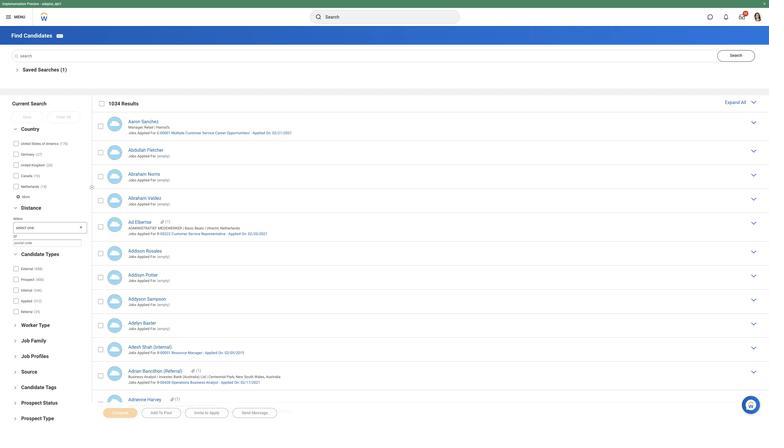 Task type: locate. For each thing, give the bounding box(es) containing it.
for down the bancilhon
[[151, 381, 156, 385]]

applied inside addisyn potter list item
[[137, 279, 150, 283]]

5 jobs applied for (empty) from the top
[[128, 279, 170, 283]]

12 jobs from the top
[[128, 409, 136, 414]]

norris
[[148, 172, 160, 177]]

(internal)
[[153, 345, 172, 350]]

1 vertical spatial service
[[188, 232, 200, 236]]

(empty) inside addison rosales list item
[[157, 255, 170, 259]]

1 job from the top
[[21, 338, 30, 344]]

0 horizontal spatial upload clip image
[[160, 219, 165, 225]]

r- down investec
[[157, 381, 160, 385]]

1 horizontal spatial upload clip image
[[170, 396, 175, 403]]

jobs down addisyn
[[128, 279, 136, 283]]

one
[[27, 226, 34, 230]]

family
[[31, 338, 46, 344]]

new
[[236, 375, 243, 379]]

abraham valdez
[[128, 196, 161, 201]]

south
[[244, 375, 254, 379]]

(1) for ad elbertse
[[165, 219, 170, 224]]

0 vertical spatial analyst
[[144, 375, 156, 379]]

find
[[11, 32, 22, 39]]

for inside abraham valdez list item
[[151, 202, 156, 206]]

upload clip image up (australia)
[[191, 368, 196, 374]]

type right worker
[[39, 322, 50, 328]]

0 vertical spatial e-
[[157, 131, 160, 135]]

1 vertical spatial united
[[21, 163, 31, 167]]

2 r- from the top
[[157, 351, 160, 355]]

expand all button
[[724, 99, 758, 107]]

(empty) down potter
[[157, 279, 170, 283]]

e- down company
[[157, 409, 160, 414]]

multiple inside intern   |   abc company   |   city, united states of america jobs applied for e-00001 multiple customer service career opportunities! - applied on: 10/27/2022
[[171, 409, 185, 414]]

chevron down image left prospect status
[[13, 400, 17, 407]]

Search search field
[[11, 50, 756, 62]]

applied down park,
[[221, 381, 233, 385]]

1 horizontal spatial states
[[186, 404, 196, 408]]

1034 results
[[109, 101, 139, 107]]

jobs applied for (empty) down addyson sampson
[[128, 303, 170, 307]]

(empty) for addison rosales
[[157, 255, 170, 259]]

1 e- from the top
[[157, 131, 160, 135]]

jobs inside adelyn baxter list item
[[128, 327, 136, 331]]

(empty) inside abraham valdez list item
[[157, 202, 170, 206]]

1 vertical spatial customer
[[172, 232, 188, 236]]

2 abraham from the top
[[128, 196, 147, 201]]

1 vertical spatial r-
[[157, 351, 160, 355]]

all
[[741, 100, 747, 105]]

shah
[[142, 345, 152, 350]]

applied inside addison rosales list item
[[137, 255, 150, 259]]

chevron down image inside country group
[[12, 127, 19, 131]]

adrienne harvey list item
[[92, 390, 769, 419]]

0 vertical spatial service
[[202, 131, 214, 135]]

applied left 10/27/2022 at the bottom
[[253, 409, 265, 414]]

(empty) inside adelyn baxter list item
[[157, 327, 170, 331]]

adrienne
[[128, 397, 146, 403]]

0 vertical spatial 00001
[[160, 131, 171, 135]]

00001 inside manager, retail   |   harrod's jobs applied for e-00001 multiple customer service career opportunities! - applied on: 02/21/2021
[[160, 131, 171, 135]]

more abdullah fletcher image
[[751, 148, 758, 154]]

5 (empty) from the top
[[157, 279, 170, 283]]

1 vertical spatial e-
[[157, 409, 160, 414]]

opportunities!
[[227, 131, 250, 135], [227, 409, 250, 414]]

prospect type
[[21, 416, 54, 422]]

3 jobs from the top
[[128, 178, 136, 182]]

Search Workday  search field
[[325, 11, 448, 23]]

job family button
[[21, 338, 46, 344]]

0 vertical spatial netherlands
[[21, 185, 39, 189]]

2 multiple from the top
[[171, 409, 185, 414]]

chevron down image
[[14, 67, 19, 73], [12, 127, 19, 131], [13, 322, 17, 329], [13, 338, 17, 345], [13, 353, 17, 360], [13, 385, 17, 391], [13, 400, 17, 407]]

(empty) down fletcher
[[157, 154, 170, 158]]

jobs applied for r-00051 resource manager - applied on: 02/05/2015
[[128, 351, 244, 355]]

for inside manager, retail   |   harrod's jobs applied for e-00001 multiple customer service career opportunities! - applied on: 02/21/2021
[[151, 131, 156, 135]]

for down the valdez
[[151, 202, 156, 206]]

1 for from the top
[[151, 131, 156, 135]]

12 for from the top
[[151, 409, 156, 414]]

adrienne harvey
[[128, 397, 161, 403]]

chevron down image left saved
[[14, 67, 19, 73]]

distance group
[[11, 205, 89, 247]]

chevron down image left job profiles
[[13, 353, 17, 360]]

more abraham norris image
[[751, 172, 758, 178]]

jobs applied for (empty) down addison rosales
[[128, 255, 170, 259]]

country tree
[[13, 139, 87, 191]]

(empty) down rosales
[[157, 255, 170, 259]]

jobs applied for (empty) for valdez
[[128, 202, 170, 206]]

current
[[12, 101, 29, 107]]

addison rosales link
[[128, 247, 162, 254]]

2 for from the top
[[151, 154, 156, 158]]

more abraham valdez image
[[751, 196, 758, 203]]

chevron down image for worker type
[[13, 322, 17, 329]]

00001 down harrod's
[[160, 131, 171, 135]]

states
[[31, 142, 41, 146], [186, 404, 196, 408]]

for inside addison rosales list item
[[151, 255, 156, 259]]

jobs down manager,
[[128, 131, 136, 135]]

of up (27)
[[42, 142, 45, 146]]

search
[[730, 53, 743, 58], [31, 101, 47, 107]]

1 jobs from the top
[[128, 131, 136, 135]]

applied inside "candidate types" tree
[[21, 299, 32, 303]]

11 jobs from the top
[[128, 381, 136, 385]]

7 jobs applied for (empty) from the top
[[128, 327, 170, 331]]

jobs applied for (empty) inside abraham norris list item
[[128, 178, 170, 182]]

jobs down adesh
[[128, 351, 136, 355]]

2 vertical spatial upload clip image
[[170, 396, 175, 403]]

united right city,
[[174, 404, 185, 408]]

for inside addisyn potter list item
[[151, 279, 156, 283]]

5 for from the top
[[151, 232, 156, 236]]

7 for from the top
[[151, 279, 156, 283]]

0 vertical spatial career
[[215, 131, 226, 135]]

2 jobs from the top
[[128, 154, 136, 158]]

jobs inside business analyst   |   investec bank (australia) ltd   |   centennial park, new south wales, australia jobs applied for r-00430 operations business analyst - applied on: 02/17/2021
[[128, 381, 136, 385]]

r-00222 customer service representative - applied on: 02/20/2021 link
[[157, 231, 268, 236]]

type for prospect type
[[43, 416, 54, 422]]

chevron down image for country
[[12, 127, 19, 131]]

applied down adelyn baxter
[[137, 327, 150, 331]]

chevron down image for candidate tags
[[13, 385, 17, 391]]

chevron right image
[[751, 99, 758, 105]]

america
[[46, 142, 58, 146], [202, 404, 215, 408]]

02/05/2015
[[225, 351, 244, 355]]

0 vertical spatial candidate
[[21, 251, 44, 257]]

upload clip image inside adrian bancilhon (referral) list item
[[191, 368, 196, 374]]

1 r- from the top
[[157, 232, 160, 236]]

0 horizontal spatial business
[[128, 375, 143, 379]]

0 vertical spatial customer
[[185, 131, 201, 135]]

(empty) down the valdez
[[157, 202, 170, 206]]

for inside administratief medewerker   |   basic beats   |   utrecht, netherlands jobs applied for r-00222 customer service representative - applied on: 02/20/2021
[[151, 232, 156, 236]]

1 vertical spatial career
[[215, 409, 226, 414]]

(1) inside adrian bancilhon (referral) list item
[[196, 368, 201, 373]]

prospect type button
[[21, 416, 54, 422]]

1 vertical spatial america
[[202, 404, 215, 408]]

chevron down image left worker
[[13, 322, 17, 329]]

addison rosales
[[128, 248, 162, 254]]

2 vertical spatial r-
[[157, 381, 160, 385]]

2 vertical spatial prospect
[[21, 416, 42, 422]]

jobs down adelyn
[[128, 327, 136, 331]]

chevron down image inside candidate types group
[[12, 252, 19, 256]]

applied down internal
[[21, 299, 32, 303]]

jobs down addison
[[128, 255, 136, 259]]

3 for from the top
[[151, 178, 156, 182]]

bank
[[174, 375, 182, 379]]

netherlands inside administratief medewerker   |   basic beats   |   utrecht, netherlands jobs applied for r-00222 customer service representative - applied on: 02/20/2021
[[220, 226, 240, 230]]

candidate for candidate tags
[[21, 385, 44, 390]]

chevron down image left country
[[12, 127, 19, 131]]

00222
[[160, 232, 171, 236]]

america up e-00001 multiple customer service career opportunities! - applied on: 10/27/2022 link
[[202, 404, 215, 408]]

united
[[21, 142, 31, 146], [21, 163, 31, 167], [174, 404, 185, 408]]

prospect inside "candidate types" tree
[[21, 278, 34, 282]]

2 career from the top
[[215, 409, 226, 414]]

prospect for prospect type
[[21, 416, 42, 422]]

for down baxter
[[151, 327, 156, 331]]

jobs applied for (empty) down abraham norris
[[128, 178, 170, 182]]

applied left the '02/21/2021'
[[253, 131, 265, 135]]

inbox large image
[[739, 14, 745, 20]]

1 jobs applied for (empty) from the top
[[128, 154, 170, 158]]

adrian
[[128, 369, 141, 374]]

1 00001 from the top
[[160, 131, 171, 135]]

candidate
[[21, 251, 44, 257], [21, 385, 44, 390]]

jobs down intern
[[128, 409, 136, 414]]

0 horizontal spatial states
[[31, 142, 41, 146]]

6 for from the top
[[151, 255, 156, 259]]

1 vertical spatial opportunities!
[[227, 409, 250, 414]]

jobs inside abraham valdez list item
[[128, 202, 136, 206]]

intern
[[128, 404, 138, 408]]

6 (empty) from the top
[[157, 303, 170, 307]]

0 vertical spatial upload clip image
[[160, 219, 165, 225]]

more adelyn baxter image
[[751, 321, 758, 327]]

baxter
[[143, 321, 156, 326]]

10 for from the top
[[151, 351, 156, 355]]

1 vertical spatial type
[[43, 416, 54, 422]]

1 multiple from the top
[[171, 131, 185, 135]]

0 vertical spatial states
[[31, 142, 41, 146]]

0 vertical spatial r-
[[157, 232, 160, 236]]

netherlands up more
[[21, 185, 39, 189]]

2 vertical spatial service
[[202, 409, 214, 414]]

select
[[16, 226, 26, 230]]

(empty) for abdullah fletcher
[[157, 154, 170, 158]]

list item
[[92, 419, 769, 423]]

profile logan mcneil image
[[754, 12, 763, 23]]

on: inside business analyst   |   investec bank (australia) ltd   |   centennial park, new south wales, australia jobs applied for r-00430 operations business analyst - applied on: 02/17/2021
[[234, 381, 240, 385]]

1 vertical spatial multiple
[[171, 409, 185, 414]]

service inside intern   |   abc company   |   city, united states of america jobs applied for e-00001 multiple customer service career opportunities! - applied on: 10/27/2022
[[202, 409, 214, 414]]

for inside intern   |   abc company   |   city, united states of america jobs applied for e-00001 multiple customer service career opportunities! - applied on: 10/27/2022
[[151, 409, 156, 414]]

on: left the 02/05/2015
[[218, 351, 224, 355]]

find candidates element
[[11, 32, 52, 39]]

00001 down city,
[[160, 409, 171, 414]]

(empty) inside addyson sampson list item
[[157, 303, 170, 307]]

united up canada
[[21, 163, 31, 167]]

1034
[[109, 101, 120, 107]]

(1) for adrienne harvey
[[175, 397, 180, 402]]

2 e- from the top
[[157, 409, 160, 414]]

8 jobs from the top
[[128, 303, 136, 307]]

more addison rosales image
[[751, 248, 758, 255]]

chevron down image inside distance group
[[12, 206, 19, 210]]

prospect up prospect type button
[[21, 400, 42, 406]]

search inside filter search field
[[31, 101, 47, 107]]

for down administratief
[[151, 232, 156, 236]]

prospect status button
[[21, 400, 58, 406]]

retail
[[144, 125, 153, 130]]

chevron down image for source
[[13, 369, 17, 376]]

0 vertical spatial america
[[46, 142, 58, 146]]

chevron down image
[[12, 206, 19, 210], [12, 252, 19, 256], [13, 369, 17, 376], [13, 416, 17, 422]]

for down potter
[[151, 279, 156, 283]]

applied down abdullah fletcher
[[137, 154, 150, 158]]

for down fletcher
[[151, 154, 156, 158]]

2 (empty) from the top
[[157, 178, 170, 182]]

states up (27)
[[31, 142, 41, 146]]

8 for from the top
[[151, 303, 156, 307]]

states right city,
[[186, 404, 196, 408]]

aaron sanchez list item
[[92, 112, 769, 141]]

(1) inside adrienne harvey list item
[[175, 397, 180, 402]]

0 vertical spatial type
[[39, 322, 50, 328]]

2 vertical spatial united
[[174, 404, 185, 408]]

ad elbertse list item
[[92, 213, 769, 241]]

menu
[[14, 15, 25, 19]]

1 horizontal spatial business
[[190, 381, 205, 385]]

abraham valdez list item
[[92, 189, 769, 213]]

1 abraham from the top
[[128, 172, 147, 177]]

1 vertical spatial of
[[197, 404, 201, 408]]

beats
[[195, 226, 204, 230]]

upload clip image
[[160, 219, 165, 225], [191, 368, 196, 374], [170, 396, 175, 403]]

0 horizontal spatial of
[[42, 142, 45, 146]]

jobs applied for (empty) inside addisyn potter list item
[[128, 279, 170, 283]]

united up germany
[[21, 142, 31, 146]]

candidate up (688)
[[21, 251, 44, 257]]

1 vertical spatial states
[[186, 404, 196, 408]]

candidate types button
[[21, 251, 59, 257]]

abdullah fletcher link
[[128, 147, 163, 153]]

jobs applied for (empty) inside adelyn baxter list item
[[128, 327, 170, 331]]

adrienne harvey link
[[128, 396, 161, 403]]

(empty) inside abraham norris list item
[[157, 178, 170, 182]]

0 vertical spatial opportunities!
[[227, 131, 250, 135]]

on: left 10/27/2022 at the bottom
[[266, 409, 271, 414]]

business analyst   |   investec bank (australia) ltd   |   centennial park, new south wales, australia jobs applied for r-00430 operations business analyst - applied on: 02/17/2021
[[128, 375, 281, 385]]

1 horizontal spatial search
[[730, 53, 743, 58]]

abraham valdez link
[[128, 195, 161, 201]]

1 vertical spatial upload clip image
[[191, 368, 196, 374]]

prospect down external
[[21, 278, 34, 282]]

6 jobs applied for (empty) from the top
[[128, 303, 170, 307]]

adelyn baxter list item
[[92, 314, 769, 338]]

chevron down image down of
[[12, 252, 19, 256]]

jobs inside "adesh shah (internal)" list item
[[128, 351, 136, 355]]

prospect for prospect status
[[21, 400, 42, 406]]

upload clip image up city,
[[170, 396, 175, 403]]

1 vertical spatial netherlands
[[220, 226, 240, 230]]

states inside country tree
[[31, 142, 41, 146]]

0 horizontal spatial america
[[46, 142, 58, 146]]

10/27/2022
[[272, 409, 292, 414]]

for down 'sampson'
[[151, 303, 156, 307]]

chevron down image up within
[[12, 206, 19, 210]]

jobs applied for (empty) inside addyson sampson list item
[[128, 303, 170, 307]]

basic
[[185, 226, 194, 230]]

2 jobs applied for (empty) from the top
[[128, 178, 170, 182]]

for down norris
[[151, 178, 156, 182]]

jobs applied for (empty) inside abraham valdez list item
[[128, 202, 170, 206]]

on:
[[266, 131, 271, 135], [242, 232, 247, 236], [218, 351, 224, 355], [234, 381, 240, 385], [266, 409, 271, 414]]

0 vertical spatial united
[[21, 142, 31, 146]]

33
[[744, 12, 748, 15]]

of inside country tree
[[42, 142, 45, 146]]

adesh shah (internal)
[[128, 345, 172, 350]]

r- down medewerker
[[157, 232, 160, 236]]

job for job family
[[21, 338, 30, 344]]

chevron down image for prospect status
[[13, 400, 17, 407]]

america left (170) in the top left of the page
[[46, 142, 58, 146]]

jobs applied for (empty) down potter
[[128, 279, 170, 283]]

of down r-00430 operations business analyst - applied on: 02/17/2021 link
[[197, 404, 201, 408]]

applied inside abdullah fletcher list item
[[137, 154, 150, 158]]

on: down the new
[[234, 381, 240, 385]]

manager,
[[128, 125, 143, 130]]

applied right representative
[[228, 232, 241, 236]]

4 for from the top
[[151, 202, 156, 206]]

chevron down image left job family button
[[13, 338, 17, 345]]

(empty) for abraham norris
[[157, 178, 170, 182]]

applied inside abraham norris list item
[[137, 178, 150, 182]]

- inside "adesh shah (internal)" list item
[[203, 351, 204, 355]]

4 jobs from the top
[[128, 202, 136, 206]]

upload clip image inside adrienne harvey list item
[[170, 396, 175, 403]]

applied down abc
[[137, 409, 150, 414]]

1 vertical spatial job
[[21, 353, 30, 359]]

chevron down image for job family
[[13, 338, 17, 345]]

jobs down abraham norris
[[128, 178, 136, 182]]

justify image
[[5, 14, 12, 20]]

jobs applied for (empty) down abraham valdez
[[128, 202, 170, 206]]

1 vertical spatial prospect
[[21, 400, 42, 406]]

jobs applied for (empty) inside abdullah fletcher list item
[[128, 154, 170, 158]]

business down adrian
[[128, 375, 143, 379]]

candidate inside group
[[21, 251, 44, 257]]

0 horizontal spatial netherlands
[[21, 185, 39, 189]]

jobs down ad at left
[[128, 232, 136, 236]]

1 opportunities! from the top
[[227, 131, 250, 135]]

status
[[43, 400, 58, 406]]

implementation preview -   adeptai_dpt1
[[2, 2, 62, 6]]

(1) down operations
[[175, 397, 180, 402]]

chevron down image left prospect type
[[13, 416, 17, 422]]

search button
[[718, 50, 755, 62]]

more addisyn potter image
[[751, 273, 758, 279]]

for
[[151, 131, 156, 135], [151, 154, 156, 158], [151, 178, 156, 182], [151, 202, 156, 206], [151, 232, 156, 236], [151, 255, 156, 259], [151, 279, 156, 283], [151, 303, 156, 307], [151, 327, 156, 331], [151, 351, 156, 355], [151, 381, 156, 385], [151, 409, 156, 414]]

3 jobs applied for (empty) from the top
[[128, 202, 170, 206]]

0 vertical spatial multiple
[[171, 131, 185, 135]]

for down retail
[[151, 131, 156, 135]]

abraham norris
[[128, 172, 160, 177]]

1 vertical spatial search
[[31, 101, 47, 107]]

analyst down "centennial"
[[206, 381, 218, 385]]

(1) up medewerker
[[165, 219, 170, 224]]

service inside manager, retail   |   harrod's jobs applied for e-00001 multiple customer service career opportunities! - applied on: 02/21/2021
[[202, 131, 214, 135]]

netherlands right utrecht,
[[220, 226, 240, 230]]

2 horizontal spatial upload clip image
[[191, 368, 196, 374]]

0 vertical spatial job
[[21, 338, 30, 344]]

9 jobs from the top
[[128, 327, 136, 331]]

1 vertical spatial candidate
[[21, 385, 44, 390]]

jobs inside intern   |   abc company   |   city, united states of america jobs applied for e-00001 multiple customer service career opportunities! - applied on: 10/27/2022
[[128, 409, 136, 414]]

e- inside manager, retail   |   harrod's jobs applied for e-00001 multiple customer service career opportunities! - applied on: 02/21/2021
[[157, 131, 160, 135]]

0 vertical spatial abraham
[[128, 172, 147, 177]]

- inside menu "banner"
[[40, 2, 41, 6]]

0 horizontal spatial search
[[31, 101, 47, 107]]

on: left the '02/21/2021'
[[266, 131, 271, 135]]

job left family
[[21, 338, 30, 344]]

| right retail
[[154, 125, 155, 130]]

applied down abraham valdez
[[137, 202, 150, 206]]

candidate down source
[[21, 385, 44, 390]]

(empty) for addyson sampson
[[157, 303, 170, 307]]

2 00001 from the top
[[160, 409, 171, 414]]

5 jobs from the top
[[128, 232, 136, 236]]

upload clip image up medewerker
[[160, 219, 165, 225]]

type for worker type
[[39, 322, 50, 328]]

r- inside "adesh shah (internal)" list item
[[157, 351, 160, 355]]

customer inside intern   |   abc company   |   city, united states of america jobs applied for e-00001 multiple customer service career opportunities! - applied on: 10/27/2022
[[185, 409, 201, 414]]

(1) up ltd
[[196, 368, 201, 373]]

0 vertical spatial of
[[42, 142, 45, 146]]

job left profiles
[[21, 353, 30, 359]]

(empty) inside abdullah fletcher list item
[[157, 154, 170, 158]]

6 jobs from the top
[[128, 255, 136, 259]]

for inside "adesh shah (internal)" list item
[[151, 351, 156, 355]]

worker
[[21, 322, 38, 328]]

applied down abraham norris
[[137, 178, 150, 182]]

jobs inside abdullah fletcher list item
[[128, 154, 136, 158]]

10 jobs from the top
[[128, 351, 136, 355]]

- inside intern   |   abc company   |   city, united states of america jobs applied for e-00001 multiple customer service career opportunities! - applied on: 10/27/2022
[[251, 409, 252, 414]]

jobs applied for (empty) for fletcher
[[128, 154, 170, 158]]

2 candidate from the top
[[21, 385, 44, 390]]

(empty) for addisyn potter
[[157, 279, 170, 283]]

united states of america
[[21, 142, 58, 146]]

2 vertical spatial customer
[[185, 409, 201, 414]]

e-00001 multiple customer service career opportunities! - applied on: 02/21/2021 link
[[157, 130, 292, 135]]

notifications large image
[[724, 14, 729, 20]]

1 horizontal spatial america
[[202, 404, 215, 408]]

0 vertical spatial search
[[730, 53, 743, 58]]

r-00430 operations business analyst - applied on: 02/17/2021 link
[[157, 380, 260, 385]]

7 jobs from the top
[[128, 279, 136, 283]]

1 horizontal spatial of
[[197, 404, 201, 408]]

job
[[21, 338, 30, 344], [21, 353, 30, 359]]

expand all
[[725, 100, 747, 105]]

administratief
[[128, 226, 157, 230]]

jobs applied for (empty) down abdullah fletcher
[[128, 154, 170, 158]]

implementation
[[2, 2, 26, 6]]

4 (empty) from the top
[[157, 255, 170, 259]]

chevron down image left source button
[[13, 369, 17, 376]]

|
[[154, 125, 155, 130], [183, 226, 184, 230], [205, 226, 206, 230], [157, 375, 158, 379], [207, 375, 208, 379], [139, 404, 140, 408], [165, 404, 166, 408]]

abraham norris list item
[[92, 165, 769, 189]]

abraham inside list item
[[128, 196, 147, 201]]

4 jobs applied for (empty) from the top
[[128, 255, 170, 259]]

1 vertical spatial abraham
[[128, 196, 147, 201]]

1 career from the top
[[215, 131, 226, 135]]

external
[[21, 267, 33, 271]]

jobs down addyson
[[128, 303, 136, 307]]

opportunities! inside manager, retail   |   harrod's jobs applied for e-00001 multiple customer service career opportunities! - applied on: 02/21/2021
[[227, 131, 250, 135]]

1 candidate from the top
[[21, 251, 44, 257]]

jobs down abraham valdez
[[128, 202, 136, 206]]

addyson sampson list item
[[92, 289, 769, 314]]

type down status
[[43, 416, 54, 422]]

abc
[[141, 404, 148, 408]]

1 vertical spatial 00001
[[160, 409, 171, 414]]

0 vertical spatial prospect
[[21, 278, 34, 282]]

administratief medewerker   |   basic beats   |   utrecht, netherlands jobs applied for r-00222 customer service representative - applied on: 02/20/2021
[[128, 226, 268, 236]]

1 (empty) from the top
[[157, 154, 170, 158]]

abraham inside list item
[[128, 172, 147, 177]]

(empty) inside addisyn potter list item
[[157, 279, 170, 283]]

1 horizontal spatial netherlands
[[220, 226, 240, 230]]

(1) inside ad elbertse list item
[[165, 219, 170, 224]]

abraham for abraham valdez
[[128, 196, 147, 201]]

applied
[[137, 131, 150, 135], [253, 131, 265, 135], [137, 154, 150, 158], [137, 178, 150, 182], [137, 202, 150, 206], [137, 232, 150, 236], [228, 232, 241, 236], [137, 255, 150, 259], [137, 279, 150, 283], [21, 299, 32, 303], [137, 303, 150, 307], [137, 327, 150, 331], [137, 351, 150, 355], [205, 351, 217, 355], [137, 381, 150, 385], [221, 381, 233, 385], [137, 409, 150, 414], [253, 409, 265, 414]]

1 vertical spatial analyst
[[206, 381, 218, 385]]

7 (empty) from the top
[[157, 327, 170, 331]]

3 (empty) from the top
[[157, 202, 170, 206]]

addisyn potter list item
[[92, 265, 769, 289]]

- inside business analyst   |   investec bank (australia) ltd   |   centennial park, new south wales, australia jobs applied for r-00430 operations business analyst - applied on: 02/17/2021
[[219, 381, 220, 385]]

r- inside administratief medewerker   |   basic beats   |   utrecht, netherlands jobs applied for r-00222 customer service representative - applied on: 02/20/2021
[[157, 232, 160, 236]]

11 for from the top
[[151, 381, 156, 385]]

jobs down adrian
[[128, 381, 136, 385]]

united kingdom
[[21, 163, 45, 167]]

-
[[40, 2, 41, 6], [251, 131, 252, 135], [227, 232, 228, 236], [203, 351, 204, 355], [219, 381, 220, 385], [251, 409, 252, 414]]

9 for from the top
[[151, 327, 156, 331]]

3 r- from the top
[[157, 381, 160, 385]]

applied down 'addisyn potter'
[[137, 279, 150, 283]]

for down company
[[151, 409, 156, 414]]

r- down (internal)
[[157, 351, 160, 355]]

addison
[[128, 248, 145, 254]]

2 opportunities! from the top
[[227, 409, 250, 414]]

for down rosales
[[151, 255, 156, 259]]

2 job from the top
[[21, 353, 30, 359]]

jobs applied for (empty) inside addison rosales list item
[[128, 255, 170, 259]]

abraham
[[128, 172, 147, 177], [128, 196, 147, 201]]



Task type: describe. For each thing, give the bounding box(es) containing it.
applied right manager
[[205, 351, 217, 355]]

saved
[[23, 67, 37, 73]]

country group
[[11, 126, 89, 200]]

elbertse
[[135, 220, 151, 225]]

job family
[[21, 338, 46, 344]]

r- inside business analyst   |   investec bank (australia) ltd   |   centennial park, new south wales, australia jobs applied for r-00430 operations business analyst - applied on: 02/17/2021
[[157, 381, 160, 385]]

representative
[[201, 232, 226, 236]]

menu banner
[[0, 0, 769, 26]]

0 vertical spatial business
[[128, 375, 143, 379]]

united for united kingdom
[[21, 163, 31, 167]]

on: inside intern   |   abc company   |   city, united states of america jobs applied for e-00001 multiple customer service career opportunities! - applied on: 10/27/2022
[[266, 409, 271, 414]]

(empty) for adelyn baxter
[[157, 327, 170, 331]]

(35)
[[34, 310, 40, 314]]

referral
[[21, 310, 33, 314]]

more adesh shah (internal) image
[[751, 345, 758, 351]]

find candidates
[[11, 32, 52, 39]]

operations
[[172, 381, 189, 385]]

e-00001 multiple customer service career opportunities! - applied on: 10/27/2022 link
[[157, 408, 292, 414]]

medewerker
[[158, 226, 182, 230]]

on: inside manager, retail   |   harrod's jobs applied for e-00001 multiple customer service career opportunities! - applied on: 02/21/2021
[[266, 131, 271, 135]]

Find Candidates text field
[[12, 50, 756, 62]]

| down adrian bancilhon (referral)
[[157, 375, 158, 379]]

saved searches (1)
[[23, 67, 67, 73]]

candidate types
[[21, 251, 59, 257]]

customer inside manager, retail   |   harrod's jobs applied for e-00001 multiple customer service career opportunities! - applied on: 02/21/2021
[[185, 131, 201, 135]]

adeptai_dpt1
[[42, 2, 62, 6]]

0 horizontal spatial analyst
[[144, 375, 156, 379]]

(australia)
[[183, 375, 200, 379]]

- inside manager, retail   |   harrod's jobs applied for e-00001 multiple customer service career opportunities! - applied on: 02/21/2021
[[251, 131, 252, 135]]

postal code text field
[[14, 240, 80, 247]]

candidate types group
[[11, 251, 89, 318]]

more aaron sanchez image
[[751, 119, 758, 126]]

america inside country tree
[[46, 142, 58, 146]]

jobs inside addison rosales list item
[[128, 255, 136, 259]]

for inside adelyn baxter list item
[[151, 327, 156, 331]]

centennial
[[209, 375, 226, 379]]

(14)
[[41, 185, 47, 189]]

| left city,
[[165, 404, 166, 408]]

33 button
[[736, 11, 749, 23]]

chevron down image for saved searches (1)
[[14, 67, 19, 73]]

prospect for prospect
[[21, 278, 34, 282]]

addyson sampson
[[128, 297, 166, 302]]

adelyn
[[128, 321, 142, 326]]

more addyson sampson image
[[751, 297, 758, 303]]

manager, retail   |   harrod's jobs applied for e-00001 multiple customer service career opportunities! - applied on: 02/21/2021
[[128, 125, 292, 135]]

abdullah fletcher
[[128, 148, 163, 153]]

(1) right searches
[[60, 67, 67, 73]]

abraham norris link
[[128, 171, 160, 177]]

ad elbertse
[[128, 220, 151, 225]]

country button
[[21, 126, 39, 132]]

company
[[149, 404, 164, 408]]

| inside manager, retail   |   harrod's jobs applied for e-00001 multiple customer service career opportunities! - applied on: 02/21/2021
[[154, 125, 155, 130]]

more adrian bancilhon (referral) image
[[751, 369, 758, 375]]

bancilhon
[[143, 369, 163, 374]]

investec
[[159, 375, 173, 379]]

internal
[[21, 289, 32, 293]]

germany
[[21, 153, 34, 157]]

jobs inside abraham norris list item
[[128, 178, 136, 182]]

filter search field
[[11, 100, 93, 423]]

02/17/2021
[[241, 381, 260, 385]]

ad elbertse link
[[128, 219, 151, 225]]

potter
[[146, 273, 158, 278]]

source
[[21, 369, 37, 375]]

distance
[[21, 205, 41, 211]]

select one
[[16, 226, 34, 230]]

00430
[[160, 381, 171, 385]]

sampson
[[147, 297, 166, 302]]

united for united states of america
[[21, 142, 31, 146]]

| right ltd
[[207, 375, 208, 379]]

job profiles button
[[21, 353, 49, 359]]

more
[[22, 195, 30, 199]]

(16)
[[34, 174, 40, 178]]

search image
[[14, 54, 19, 58]]

(312)
[[34, 299, 42, 303]]

current search
[[12, 101, 47, 107]]

ad
[[128, 220, 134, 225]]

for inside business analyst   |   investec bank (australia) ltd   |   centennial park, new south wales, australia jobs applied for r-00430 operations business analyst - applied on: 02/17/2021
[[151, 381, 156, 385]]

job for job profiles
[[21, 353, 30, 359]]

service inside administratief medewerker   |   basic beats   |   utrecht, netherlands jobs applied for r-00222 customer service representative - applied on: 02/20/2021
[[188, 232, 200, 236]]

rosales
[[146, 248, 162, 254]]

candidate types tree
[[13, 264, 87, 317]]

saved searches (1) button
[[23, 67, 67, 73]]

aaron
[[128, 119, 140, 124]]

jobs inside administratief medewerker   |   basic beats   |   utrecht, netherlands jobs applied for r-00222 customer service representative - applied on: 02/20/2021
[[128, 232, 136, 236]]

| left basic
[[183, 226, 184, 230]]

(empty) for abraham valdez
[[157, 202, 170, 206]]

applied inside abraham valdez list item
[[137, 202, 150, 206]]

(referral)
[[164, 369, 182, 374]]

upload clip image for adrienne harvey
[[170, 396, 175, 403]]

applied down administratief
[[137, 232, 150, 236]]

1 vertical spatial business
[[190, 381, 205, 385]]

canada
[[21, 174, 32, 178]]

candidate for candidate types
[[21, 251, 44, 257]]

1 horizontal spatial analyst
[[206, 381, 218, 385]]

resource
[[172, 351, 187, 355]]

(1) for adrian bancilhon (referral)
[[196, 368, 201, 373]]

applied down retail
[[137, 131, 150, 135]]

upload clip image for adrian bancilhon (referral)
[[191, 368, 196, 374]]

for inside addyson sampson list item
[[151, 303, 156, 307]]

| left abc
[[139, 404, 140, 408]]

(688)
[[35, 267, 43, 271]]

expand
[[725, 100, 740, 105]]

opportunities! inside intern   |   abc company   |   city, united states of america jobs applied for e-00001 multiple customer service career opportunities! - applied on: 10/27/2022
[[227, 409, 250, 414]]

upload clip image for ad elbertse
[[160, 219, 165, 225]]

close environment banner image
[[763, 2, 767, 5]]

find candidates main content
[[0, 26, 769, 423]]

adesh shah (internal) list item
[[92, 338, 769, 362]]

job profiles
[[21, 353, 49, 359]]

r-00051 resource manager - applied on: 02/05/2015 link
[[157, 350, 244, 355]]

netherlands inside country tree
[[21, 185, 39, 189]]

customer inside administratief medewerker   |   basic beats   |   utrecht, netherlands jobs applied for r-00222 customer service representative - applied on: 02/20/2021
[[172, 232, 188, 236]]

addisyn potter link
[[128, 271, 158, 278]]

(170)
[[60, 142, 68, 146]]

results
[[122, 101, 139, 107]]

on: inside "adesh shah (internal)" list item
[[218, 351, 224, 355]]

jobs applied for (empty) for baxter
[[128, 327, 170, 331]]

jobs applied for (empty) for sampson
[[128, 303, 170, 307]]

02/20/2021
[[248, 232, 268, 236]]

jobs applied for (empty) for rosales
[[128, 255, 170, 259]]

adrian bancilhon (referral) list item
[[92, 362, 769, 390]]

- inside administratief medewerker   |   basic beats   |   utrecht, netherlands jobs applied for r-00222 customer service representative - applied on: 02/20/2021
[[227, 232, 228, 236]]

for inside abraham norris list item
[[151, 178, 156, 182]]

for inside abdullah fletcher list item
[[151, 154, 156, 158]]

aaron sanchez link
[[128, 118, 159, 124]]

addison rosales list item
[[92, 241, 769, 265]]

sanchez
[[141, 119, 159, 124]]

applied down shah on the bottom left of page
[[137, 351, 150, 355]]

career inside manager, retail   |   harrod's jobs applied for e-00001 multiple customer service career opportunities! - applied on: 02/21/2021
[[215, 131, 226, 135]]

chevron down image for prospect type
[[13, 416, 17, 422]]

of inside intern   |   abc company   |   city, united states of america jobs applied for e-00001 multiple customer service career opportunities! - applied on: 10/27/2022
[[197, 404, 201, 408]]

adelyn baxter
[[128, 321, 156, 326]]

addisyn potter
[[128, 273, 158, 278]]

chevron down image for candidate types
[[12, 252, 19, 256]]

00001 inside intern   |   abc company   |   city, united states of america jobs applied for e-00001 multiple customer service career opportunities! - applied on: 10/27/2022
[[160, 409, 171, 414]]

search inside button
[[730, 53, 743, 58]]

more ad elbertse image
[[751, 220, 758, 227]]

(27)
[[36, 153, 42, 157]]

search image
[[315, 14, 322, 20]]

applied inside addyson sampson list item
[[137, 303, 150, 307]]

chevron down image for distance
[[12, 206, 19, 210]]

expand all link
[[725, 99, 747, 107]]

jobs inside manager, retail   |   harrod's jobs applied for e-00001 multiple customer service career opportunities! - applied on: 02/21/2021
[[128, 131, 136, 135]]

source button
[[21, 369, 37, 375]]

action bar region
[[92, 403, 769, 423]]

chevron down image for job profiles
[[13, 353, 17, 360]]

abraham for abraham norris
[[128, 172, 147, 177]]

states inside intern   |   abc company   |   city, united states of america jobs applied for e-00001 multiple customer service career opportunities! - applied on: 10/27/2022
[[186, 404, 196, 408]]

multiple inside manager, retail   |   harrod's jobs applied for e-00001 multiple customer service career opportunities! - applied on: 02/21/2021
[[171, 131, 185, 135]]

within
[[13, 217, 23, 221]]

wales,
[[255, 375, 265, 379]]

applied inside adelyn baxter list item
[[137, 327, 150, 331]]

on: inside administratief medewerker   |   basic beats   |   utrecht, netherlands jobs applied for r-00222 customer service representative - applied on: 02/20/2021
[[242, 232, 247, 236]]

harvey
[[147, 397, 161, 403]]

(20)
[[46, 163, 53, 167]]

searches
[[38, 67, 59, 73]]

jobs applied for (empty) for norris
[[128, 178, 170, 182]]

aaron sanchez
[[128, 119, 159, 124]]

jobs inside addisyn potter list item
[[128, 279, 136, 283]]

worker type
[[21, 322, 50, 328]]

worker type button
[[21, 322, 50, 328]]

| right beats
[[205, 226, 206, 230]]

abdullah fletcher list item
[[92, 141, 769, 165]]

jobs inside addyson sampson list item
[[128, 303, 136, 307]]

applied down adrian
[[137, 381, 150, 385]]

intern   |   abc company   |   city, united states of america jobs applied for e-00001 multiple customer service career opportunities! - applied on: 10/27/2022
[[128, 404, 292, 414]]

united inside intern   |   abc company   |   city, united states of america jobs applied for e-00001 multiple customer service career opportunities! - applied on: 10/27/2022
[[174, 404, 185, 408]]

abdullah
[[128, 148, 146, 153]]

jobs applied for (empty) for potter
[[128, 279, 170, 283]]

select one button
[[13, 222, 87, 234]]

america inside intern   |   abc company   |   city, united states of america jobs applied for e-00001 multiple customer service career opportunities! - applied on: 10/27/2022
[[202, 404, 215, 408]]

e- inside intern   |   abc company   |   city, united states of america jobs applied for e-00001 multiple customer service career opportunities! - applied on: 10/27/2022
[[157, 409, 160, 414]]

career inside intern   |   abc company   |   city, united states of america jobs applied for e-00001 multiple customer service career opportunities! - applied on: 10/27/2022
[[215, 409, 226, 414]]

00051
[[160, 351, 171, 355]]

addyson sampson link
[[128, 295, 166, 302]]



Task type: vqa. For each thing, say whether or not it's contained in the screenshot.


